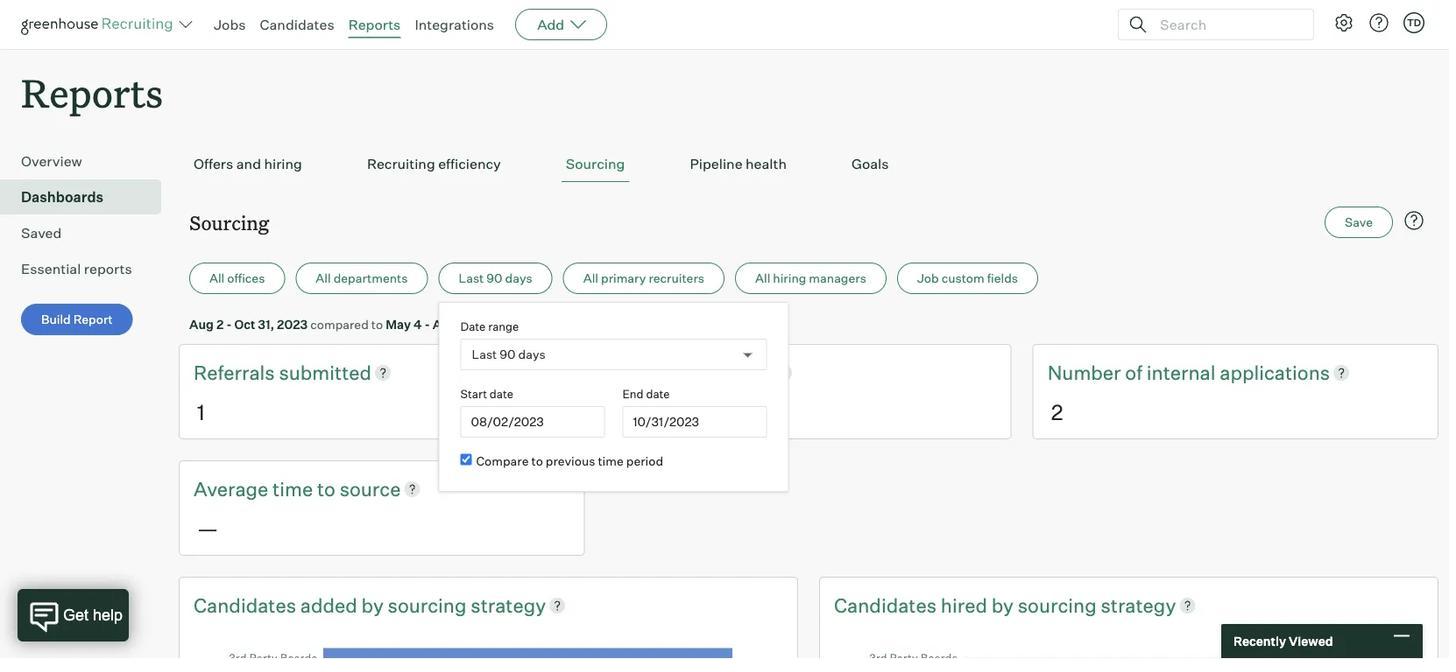 Task type: vqa. For each thing, say whether or not it's contained in the screenshot.
the leftmost Your
no



Task type: describe. For each thing, give the bounding box(es) containing it.
goals
[[852, 155, 889, 173]]

candidates link for candidates added by sourcing
[[194, 592, 300, 619]]

all primary recruiters
[[583, 271, 704, 286]]

xychart image for candidates added by sourcing
[[218, 636, 759, 660]]

start
[[460, 387, 487, 401]]

viewed
[[1289, 634, 1333, 650]]

average
[[194, 477, 268, 501]]

save button
[[1325, 207, 1393, 238]]

date range
[[460, 320, 519, 334]]

saved link
[[21, 223, 154, 244]]

internal
[[1147, 361, 1216, 385]]

oct
[[234, 317, 255, 332]]

1 vertical spatial added link
[[300, 592, 361, 619]]

offers and hiring
[[194, 155, 302, 173]]

1 vertical spatial last 90 days
[[472, 347, 546, 362]]

number of internal
[[1048, 361, 1220, 385]]

jobs link
[[214, 16, 246, 33]]

build report
[[41, 312, 113, 327]]

time link
[[273, 476, 317, 503]]

all departments
[[316, 271, 408, 286]]

add button
[[515, 9, 607, 40]]

2 vertical spatial to
[[317, 477, 335, 501]]

tab list containing offers and hiring
[[189, 146, 1428, 182]]

td button
[[1400, 9, 1428, 37]]

goals button
[[847, 146, 893, 182]]

td button
[[1404, 12, 1425, 33]]

pipeline
[[690, 155, 743, 173]]

strategy for candidates hired by sourcing
[[1101, 593, 1176, 617]]

by for added
[[361, 593, 384, 617]]

departments
[[334, 271, 408, 286]]

—
[[197, 515, 218, 542]]

1 vertical spatial added
[[300, 593, 357, 617]]

jobs
[[214, 16, 246, 33]]

build
[[41, 312, 71, 327]]

health
[[746, 155, 787, 173]]

submitted link
[[279, 359, 372, 386]]

1 horizontal spatial to
[[371, 317, 383, 332]]

source link
[[340, 476, 401, 503]]

applications
[[1220, 361, 1330, 385]]

sourcing link for candidates added by sourcing
[[388, 592, 471, 619]]

sourcing link for candidates hired by sourcing
[[1018, 592, 1101, 619]]

td
[[1407, 17, 1421, 28]]

3
[[624, 399, 637, 425]]

recruiting
[[367, 155, 435, 173]]

sourcing inside button
[[566, 155, 625, 173]]

last 90 days button
[[438, 263, 553, 295]]

1 vertical spatial 2
[[1051, 399, 1063, 425]]

strategy for candidates added by sourcing
[[471, 593, 546, 617]]

last inside last 90 days button
[[459, 271, 484, 286]]

fields
[[987, 271, 1018, 286]]

recently viewed
[[1234, 634, 1333, 650]]

of
[[1125, 361, 1142, 385]]

hired
[[941, 593, 987, 617]]

0 horizontal spatial time
[[273, 477, 313, 501]]

end date
[[622, 387, 670, 401]]

date for start date
[[490, 387, 513, 401]]

essential
[[21, 260, 81, 278]]

add
[[537, 16, 564, 33]]

2 - from the left
[[425, 317, 430, 332]]

internal link
[[1147, 359, 1220, 386]]

1 2023 from the left
[[277, 317, 308, 332]]

job custom fields
[[917, 271, 1018, 286]]

report
[[73, 312, 113, 327]]

all for all offices
[[209, 271, 225, 286]]

90 inside last 90 days button
[[487, 271, 503, 286]]

overview
[[21, 153, 82, 170]]

faq image
[[1404, 210, 1425, 231]]

job custom fields button
[[897, 263, 1038, 295]]

offers and hiring button
[[189, 146, 307, 182]]

dashboards
[[21, 189, 103, 206]]

recently
[[1234, 634, 1286, 650]]

days inside button
[[505, 271, 532, 286]]

0 horizontal spatial reports
[[21, 67, 163, 118]]

1
[[197, 399, 205, 425]]

save
[[1345, 215, 1373, 230]]

reports
[[84, 260, 132, 278]]

Search text field
[[1156, 12, 1298, 37]]

number
[[1048, 361, 1121, 385]]

offices
[[227, 271, 265, 286]]

last 90 days inside button
[[459, 271, 532, 286]]

pipeline health button
[[685, 146, 791, 182]]

previous
[[546, 454, 595, 469]]

1 horizontal spatial added
[[716, 361, 773, 385]]

08/02/2023
[[471, 415, 544, 430]]

sourcing button
[[561, 146, 629, 182]]

essential reports link
[[21, 259, 154, 280]]

configure image
[[1333, 12, 1355, 33]]

by link for hired
[[992, 592, 1018, 619]]

to link
[[317, 476, 340, 503]]

greenhouse recruiting image
[[21, 14, 179, 35]]

prospects link
[[621, 359, 716, 386]]

1 horizontal spatial reports
[[348, 16, 401, 33]]

sourcing for candidates added by sourcing
[[388, 593, 467, 617]]

prospects
[[621, 361, 716, 385]]



Task type: locate. For each thing, give the bounding box(es) containing it.
10/31/2023
[[633, 415, 699, 430]]

1 horizontal spatial 2
[[1051, 399, 1063, 425]]

date
[[460, 320, 486, 334]]

0 horizontal spatial strategy link
[[471, 592, 546, 619]]

job
[[917, 271, 939, 286]]

date down prospects 'link'
[[646, 387, 670, 401]]

1,
[[460, 317, 469, 332]]

31,
[[258, 317, 274, 332]]

overview link
[[21, 151, 154, 172]]

2 left oct
[[216, 317, 224, 332]]

offers
[[194, 155, 233, 173]]

1 horizontal spatial sourcing link
[[1018, 592, 1101, 619]]

hiring left managers
[[773, 271, 806, 286]]

1 horizontal spatial date
[[646, 387, 670, 401]]

0 horizontal spatial xychart image
[[218, 636, 759, 660]]

last down date range on the left of page
[[472, 347, 497, 362]]

1 horizontal spatial 2023
[[471, 317, 502, 332]]

2 by from the left
[[992, 593, 1014, 617]]

last 90 days up date range on the left of page
[[459, 271, 532, 286]]

2023
[[277, 317, 308, 332], [471, 317, 502, 332]]

referrals
[[194, 361, 279, 385]]

reports down greenhouse recruiting image
[[21, 67, 163, 118]]

candidates hired by sourcing
[[834, 593, 1101, 617]]

2 aug from the left
[[433, 317, 457, 332]]

0 vertical spatial sourcing
[[566, 155, 625, 173]]

- left oct
[[226, 317, 232, 332]]

aug left oct
[[189, 317, 214, 332]]

all for all hiring managers
[[755, 271, 770, 286]]

candidates left hired
[[834, 593, 937, 617]]

all departments button
[[296, 263, 428, 295]]

xychart image for candidates hired by sourcing
[[859, 636, 1399, 660]]

recruiters
[[649, 271, 704, 286]]

1 vertical spatial days
[[518, 347, 546, 362]]

0 horizontal spatial strategy
[[471, 593, 546, 617]]

0 horizontal spatial added link
[[300, 592, 361, 619]]

0 vertical spatial added link
[[716, 359, 773, 386]]

1 vertical spatial sourcing
[[189, 210, 269, 235]]

time left to link
[[273, 477, 313, 501]]

0 horizontal spatial 2023
[[277, 317, 308, 332]]

by link for added
[[361, 592, 388, 619]]

days up range
[[505, 271, 532, 286]]

90
[[487, 271, 503, 286], [500, 347, 516, 362]]

aug left 1,
[[433, 317, 457, 332]]

all for all departments
[[316, 271, 331, 286]]

hiring right 'and'
[[264, 155, 302, 173]]

2 strategy link from the left
[[1101, 592, 1176, 619]]

dashboards link
[[21, 187, 154, 208]]

2 by link from the left
[[992, 592, 1018, 619]]

last 90 days
[[459, 271, 532, 286], [472, 347, 546, 362]]

sourcing link
[[388, 592, 471, 619], [1018, 592, 1101, 619]]

all offices
[[209, 271, 265, 286]]

2 strategy from the left
[[1101, 593, 1176, 617]]

to
[[371, 317, 383, 332], [531, 454, 543, 469], [317, 477, 335, 501]]

1 vertical spatial to
[[531, 454, 543, 469]]

hired link
[[941, 592, 992, 619]]

all left departments
[[316, 271, 331, 286]]

1 horizontal spatial hiring
[[773, 271, 806, 286]]

pipeline health
[[690, 155, 787, 173]]

2 down number
[[1051, 399, 1063, 425]]

1 strategy link from the left
[[471, 592, 546, 619]]

average link
[[194, 476, 273, 503]]

candidates
[[260, 16, 334, 33], [194, 593, 296, 617], [834, 593, 937, 617]]

aug 2 - oct 31, 2023 compared to may 4 - aug 1, 2023
[[189, 317, 502, 332]]

2 xychart image from the left
[[859, 636, 1399, 660]]

1 by from the left
[[361, 593, 384, 617]]

days down range
[[518, 347, 546, 362]]

recruiting efficiency
[[367, 155, 501, 173]]

2 date from the left
[[646, 387, 670, 401]]

integrations
[[415, 16, 494, 33]]

-
[[226, 317, 232, 332], [425, 317, 430, 332]]

candidates right jobs link
[[260, 16, 334, 33]]

1 horizontal spatial aug
[[433, 317, 457, 332]]

1 by link from the left
[[361, 592, 388, 619]]

0 horizontal spatial sourcing
[[388, 593, 467, 617]]

1 - from the left
[[226, 317, 232, 332]]

reports link
[[348, 16, 401, 33]]

candidates link for candidates hired by sourcing
[[834, 592, 941, 619]]

0 horizontal spatial hiring
[[264, 155, 302, 173]]

90 up date range on the left of page
[[487, 271, 503, 286]]

primary
[[601, 271, 646, 286]]

0 horizontal spatial added
[[300, 593, 357, 617]]

0 vertical spatial added
[[716, 361, 773, 385]]

strategy link for candidates added by sourcing
[[471, 592, 546, 619]]

to left may
[[371, 317, 383, 332]]

by link
[[361, 592, 388, 619], [992, 592, 1018, 619]]

1 vertical spatial last
[[472, 347, 497, 362]]

2 2023 from the left
[[471, 317, 502, 332]]

1 vertical spatial time
[[273, 477, 313, 501]]

average time to
[[194, 477, 340, 501]]

all inside "button"
[[583, 271, 598, 286]]

1 horizontal spatial strategy
[[1101, 593, 1176, 617]]

candidates added by sourcing
[[194, 593, 471, 617]]

0 vertical spatial 2
[[216, 317, 224, 332]]

1 strategy from the left
[[471, 593, 546, 617]]

managers
[[809, 271, 866, 286]]

candidates for candidates
[[260, 16, 334, 33]]

and
[[236, 155, 261, 173]]

added
[[716, 361, 773, 385], [300, 593, 357, 617]]

1 all from the left
[[209, 271, 225, 286]]

1 horizontal spatial xychart image
[[859, 636, 1399, 660]]

may
[[386, 317, 411, 332]]

integrations link
[[415, 16, 494, 33]]

4
[[414, 317, 422, 332]]

1 horizontal spatial time
[[598, 454, 624, 469]]

4 all from the left
[[755, 271, 770, 286]]

submitted
[[279, 361, 372, 385]]

2023 right 31, at the left of page
[[277, 317, 308, 332]]

compared
[[310, 317, 369, 332]]

all offices button
[[189, 263, 285, 295]]

all for all primary recruiters
[[583, 271, 598, 286]]

2 sourcing link from the left
[[1018, 592, 1101, 619]]

candidates down —
[[194, 593, 296, 617]]

compare
[[476, 454, 529, 469]]

1 sourcing link from the left
[[388, 592, 471, 619]]

1 xychart image from the left
[[218, 636, 759, 660]]

0 vertical spatial last 90 days
[[459, 271, 532, 286]]

number link
[[1048, 359, 1125, 386]]

0 horizontal spatial sourcing
[[189, 210, 269, 235]]

1 vertical spatial reports
[[21, 67, 163, 118]]

2023 right 1,
[[471, 317, 502, 332]]

hiring
[[264, 155, 302, 173], [773, 271, 806, 286]]

1 aug from the left
[[189, 317, 214, 332]]

of link
[[1125, 359, 1147, 386]]

1 vertical spatial 90
[[500, 347, 516, 362]]

reports
[[348, 16, 401, 33], [21, 67, 163, 118]]

0 horizontal spatial aug
[[189, 317, 214, 332]]

essential reports
[[21, 260, 132, 278]]

1 horizontal spatial strategy link
[[1101, 592, 1176, 619]]

xychart image
[[218, 636, 759, 660], [859, 636, 1399, 660]]

build report button
[[21, 304, 133, 336]]

recruiting efficiency button
[[363, 146, 505, 182]]

0 vertical spatial days
[[505, 271, 532, 286]]

0 horizontal spatial 2
[[216, 317, 224, 332]]

all left offices
[[209, 271, 225, 286]]

0 horizontal spatial date
[[490, 387, 513, 401]]

0 horizontal spatial to
[[317, 477, 335, 501]]

1 horizontal spatial -
[[425, 317, 430, 332]]

1 vertical spatial hiring
[[773, 271, 806, 286]]

saved
[[21, 224, 62, 242]]

sourcing
[[388, 593, 467, 617], [1018, 593, 1097, 617]]

0 vertical spatial 90
[[487, 271, 503, 286]]

applications link
[[1220, 359, 1330, 386]]

- right the 4
[[425, 317, 430, 332]]

all inside button
[[316, 271, 331, 286]]

2 horizontal spatial to
[[531, 454, 543, 469]]

date right start
[[490, 387, 513, 401]]

all
[[209, 271, 225, 286], [316, 271, 331, 286], [583, 271, 598, 286], [755, 271, 770, 286]]

time
[[598, 454, 624, 469], [273, 477, 313, 501]]

aug
[[189, 317, 214, 332], [433, 317, 457, 332]]

end
[[622, 387, 644, 401]]

0 horizontal spatial by
[[361, 593, 384, 617]]

1 sourcing from the left
[[388, 593, 467, 617]]

strategy link for candidates hired by sourcing
[[1101, 592, 1176, 619]]

compare to previous time period
[[476, 454, 663, 469]]

candidates for candidates hired by sourcing
[[834, 593, 937, 617]]

last 90 days down range
[[472, 347, 546, 362]]

period
[[626, 454, 663, 469]]

days
[[505, 271, 532, 286], [518, 347, 546, 362]]

date
[[490, 387, 513, 401], [646, 387, 670, 401]]

efficiency
[[438, 155, 501, 173]]

reports left integrations
[[348, 16, 401, 33]]

0 horizontal spatial sourcing link
[[388, 592, 471, 619]]

time left period
[[598, 454, 624, 469]]

custom
[[942, 271, 985, 286]]

to left source
[[317, 477, 335, 501]]

0 vertical spatial time
[[598, 454, 624, 469]]

all primary recruiters button
[[563, 263, 725, 295]]

start date
[[460, 387, 513, 401]]

90 down range
[[500, 347, 516, 362]]

0 vertical spatial to
[[371, 317, 383, 332]]

1 date from the left
[[490, 387, 513, 401]]

candidates link
[[260, 16, 334, 33], [194, 592, 300, 619], [834, 592, 941, 619]]

all left primary
[[583, 271, 598, 286]]

Compare to previous time period checkbox
[[460, 454, 472, 466]]

1 horizontal spatial by link
[[992, 592, 1018, 619]]

all left managers
[[755, 271, 770, 286]]

referrals link
[[194, 359, 279, 386]]

0 horizontal spatial by link
[[361, 592, 388, 619]]

0 horizontal spatial -
[[226, 317, 232, 332]]

last up 1,
[[459, 271, 484, 286]]

1 horizontal spatial added link
[[716, 359, 773, 386]]

to left previous
[[531, 454, 543, 469]]

3 all from the left
[[583, 271, 598, 286]]

tab list
[[189, 146, 1428, 182]]

2 all from the left
[[316, 271, 331, 286]]

all hiring managers
[[755, 271, 866, 286]]

1 horizontal spatial sourcing
[[566, 155, 625, 173]]

candidates for candidates added by sourcing
[[194, 593, 296, 617]]

0 vertical spatial reports
[[348, 16, 401, 33]]

sourcing for candidates hired by sourcing
[[1018, 593, 1097, 617]]

2
[[216, 317, 224, 332], [1051, 399, 1063, 425]]

date for end date
[[646, 387, 670, 401]]

0 vertical spatial hiring
[[264, 155, 302, 173]]

0 vertical spatial last
[[459, 271, 484, 286]]

1 horizontal spatial by
[[992, 593, 1014, 617]]

2 sourcing from the left
[[1018, 593, 1097, 617]]

by for hired
[[992, 593, 1014, 617]]

1 horizontal spatial sourcing
[[1018, 593, 1097, 617]]



